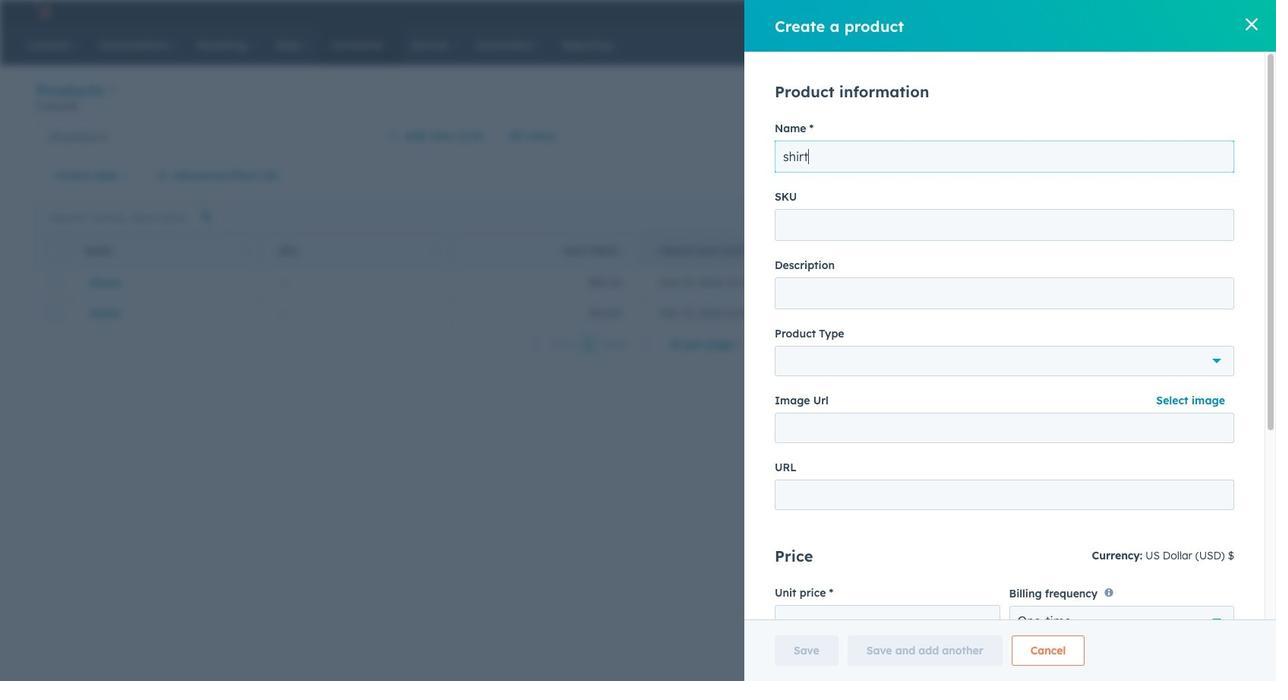 Task type: locate. For each thing, give the bounding box(es) containing it.
press to sort. image
[[432, 244, 438, 255], [623, 244, 629, 255]]

None text field
[[775, 141, 1235, 173], [775, 209, 1235, 241], [775, 277, 1235, 309], [775, 605, 1001, 635], [775, 141, 1235, 173], [775, 209, 1235, 241], [775, 277, 1235, 309], [775, 605, 1001, 635]]

0 horizontal spatial press to sort. image
[[432, 244, 438, 255]]

Search name, description, or SKU search field
[[40, 203, 225, 231]]

0 horizontal spatial press to sort. element
[[242, 244, 248, 257]]

press to sort. image for first press to sort. element from the right
[[623, 244, 629, 255]]

2 horizontal spatial press to sort. element
[[623, 244, 629, 257]]

dialog
[[745, 0, 1277, 681]]

2 press to sort. element from the left
[[432, 244, 438, 257]]

menu
[[942, 0, 1259, 24]]

1 press to sort. element from the left
[[242, 244, 248, 257]]

2 press to sort. image from the left
[[623, 244, 629, 255]]

close image
[[1247, 18, 1259, 30]]

1 press to sort. image from the left
[[432, 244, 438, 255]]

1 horizontal spatial press to sort. image
[[623, 244, 629, 255]]

3 press to sort. element from the left
[[623, 244, 629, 257]]

banner
[[36, 79, 1240, 121]]

None text field
[[775, 413, 1235, 443], [775, 480, 1235, 510], [775, 413, 1235, 443], [775, 480, 1235, 510]]

1 horizontal spatial press to sort. element
[[432, 244, 438, 257]]

press to sort. element
[[242, 244, 248, 257], [432, 244, 438, 257], [623, 244, 629, 257]]



Task type: vqa. For each thing, say whether or not it's contained in the screenshot.
FEW to the right
no



Task type: describe. For each thing, give the bounding box(es) containing it.
press to sort. image for second press to sort. element from the right
[[432, 244, 438, 255]]

john smith image
[[1168, 5, 1181, 19]]

marketplaces image
[[1053, 7, 1067, 21]]

Search HubSpot search field
[[1052, 32, 1224, 58]]

press to sort. image
[[242, 244, 248, 255]]

pagination navigation
[[523, 334, 660, 355]]



